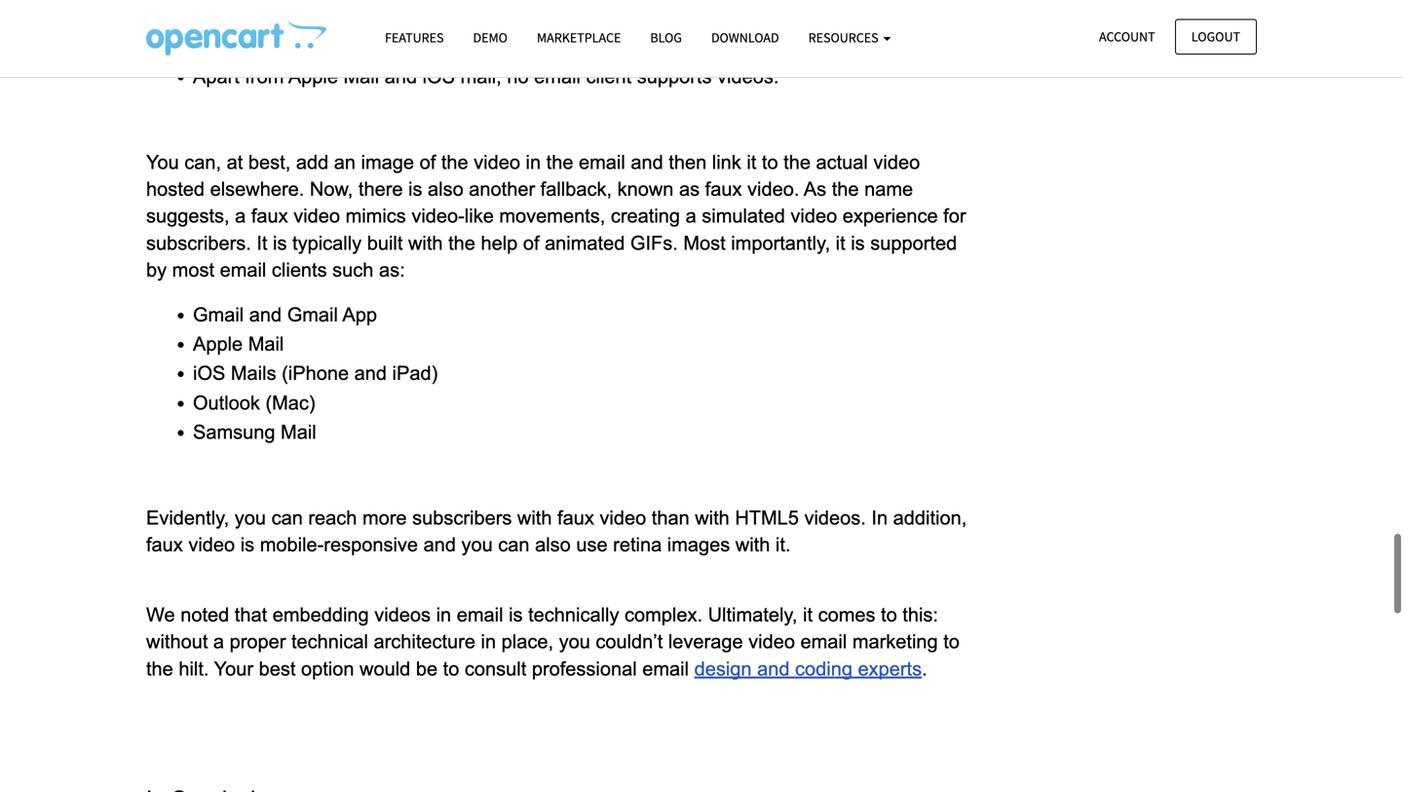 Task type: describe. For each thing, give the bounding box(es) containing it.
simulated
[[702, 205, 785, 227]]

client
[[586, 66, 632, 87]]

subscriber,
[[193, 36, 287, 58]]

ios inside load time could be a major hold-up. if the email takes too long to load, it will turn off your subscriber, resulting in a wasted open. apart from apple mail and ios mail, no email client supports videos.
[[423, 66, 455, 87]]

outlook
[[193, 392, 260, 413]]

hosted
[[146, 178, 205, 200]]

mail inside load time could be a major hold-up. if the email takes too long to load, it will turn off your subscriber, resulting in a wasted open. apart from apple mail and ios mail, no email client supports videos.
[[344, 66, 379, 87]]

suggests,
[[146, 205, 230, 227]]

faux up it
[[251, 205, 288, 227]]

turn
[[854, 9, 887, 31]]

.
[[922, 658, 927, 680]]

can,
[[184, 152, 221, 173]]

is right the there
[[408, 178, 422, 200]]

in up consult
[[481, 631, 496, 653]]

demo
[[473, 29, 508, 46]]

more
[[362, 507, 407, 529]]

too
[[662, 9, 689, 31]]

there
[[359, 178, 403, 200]]

and left coding
[[757, 658, 790, 680]]

mails
[[231, 363, 276, 384]]

hold-
[[433, 9, 477, 31]]

the inside we noted that embedding videos in email is technically complex. ultimately, it comes to this: without a proper technical architecture in place, you couldn't leverage video email marketing to the hilt. your best option would be to consult professional email
[[146, 658, 173, 680]]

0 horizontal spatial can
[[271, 507, 303, 529]]

to up "marketing"
[[881, 604, 897, 626]]

movements,
[[499, 205, 605, 227]]

couldn't
[[596, 631, 663, 653]]

email up place,
[[457, 604, 503, 626]]

2 gmail from the left
[[287, 304, 338, 325]]

option
[[301, 658, 354, 680]]

consult
[[465, 658, 526, 680]]

video up retina
[[600, 507, 646, 529]]

most
[[172, 259, 214, 281]]

an
[[334, 152, 356, 173]]

1 vertical spatial of
[[523, 232, 539, 254]]

best,
[[248, 152, 291, 173]]

be inside we noted that embedding videos in email is technically complex. ultimately, it comes to this: without a proper technical architecture in place, you couldn't leverage video email marketing to the hilt. your best option would be to consult professional email
[[416, 658, 438, 680]]

retina
[[613, 534, 662, 555]]

if
[[509, 9, 520, 31]]

as:
[[379, 259, 405, 281]]

samsung
[[193, 421, 275, 443]]

the inside load time could be a major hold-up. if the email takes too long to load, it will turn off your subscriber, resulting in a wasted open. apart from apple mail and ios mail, no email client supports videos.
[[526, 9, 553, 31]]

is inside evidently, you can reach more subscribers with faux video than with html5 videos. in addition, faux video is mobile-responsive and you can also use retina images with it.
[[240, 534, 255, 555]]

it.
[[776, 534, 791, 555]]

wasted
[[409, 36, 470, 58]]

also inside evidently, you can reach more subscribers with faux video than with html5 videos. in addition, faux video is mobile-responsive and you can also use retina images with it.
[[535, 534, 571, 555]]

name
[[864, 178, 913, 200]]

this:
[[903, 604, 938, 626]]

images
[[667, 534, 730, 555]]

evidently,
[[146, 507, 229, 529]]

takes
[[610, 9, 657, 31]]

clients
[[272, 259, 327, 281]]

as
[[804, 178, 827, 200]]

hilt.
[[179, 658, 209, 680]]

ios inside the "gmail and gmail app apple mail ios mails (iphone and ipad) outlook (mac) samsung mail"
[[193, 363, 225, 384]]

image
[[361, 152, 414, 173]]

in inside you can, at best, add an image of the video in the email and then link it to the actual video hosted elsewhere. now, there is also another fallback, known as faux video. as the name suggests, a faux video mimics video-like movements, creating a simulated video experience for subscribers. it is typically built with the help of animated gifs. most importantly, it is supported by most email clients such as:
[[526, 152, 541, 173]]

best
[[259, 658, 296, 680]]

major
[[379, 9, 428, 31]]

most
[[683, 232, 726, 254]]

email up fallback,
[[579, 152, 625, 173]]

apple inside the "gmail and gmail app apple mail ios mails (iphone and ipad) outlook (mac) samsung mail"
[[193, 333, 243, 355]]

marketing
[[853, 631, 938, 653]]

it
[[257, 232, 267, 254]]

experts
[[858, 658, 922, 680]]

video down evidently,
[[188, 534, 235, 555]]

mobile-
[[260, 534, 324, 555]]

to inside you can, at best, add an image of the video in the email and then link it to the actual video hosted elsewhere. now, there is also another fallback, known as faux video. as the name suggests, a faux video mimics video-like movements, creating a simulated video experience for subscribers. it is typically built with the help of animated gifs. most importantly, it is supported by most email clients such as:
[[762, 152, 778, 173]]

typically
[[292, 232, 362, 254]]

download
[[711, 29, 779, 46]]

elsewhere.
[[210, 178, 304, 200]]

your
[[920, 9, 957, 31]]

also inside you can, at best, add an image of the video in the email and then link it to the actual video hosted elsewhere. now, there is also another fallback, known as faux video. as the name suggests, a faux video mimics video-like movements, creating a simulated video experience for subscribers. it is typically built with the help of animated gifs. most importantly, it is supported by most email clients such as:
[[428, 178, 464, 200]]

long
[[695, 9, 731, 31]]

0 horizontal spatial you
[[235, 507, 266, 529]]

and left ipad)
[[354, 363, 387, 384]]

the down actual
[[832, 178, 859, 200]]

a inside we noted that embedding videos in email is technically complex. ultimately, it comes to this: without a proper technical architecture in place, you couldn't leverage video email marketing to the hilt. your best option would be to consult professional email
[[213, 631, 224, 653]]

place,
[[501, 631, 554, 653]]

load,
[[758, 9, 801, 31]]

in up architecture
[[436, 604, 451, 626]]

email down it
[[220, 259, 266, 281]]

subscribers.
[[146, 232, 251, 254]]

faux down evidently,
[[146, 534, 183, 555]]

2 vertical spatial mail
[[281, 421, 316, 443]]

experience
[[843, 205, 938, 227]]

the down like
[[448, 232, 475, 254]]

it inside load time could be a major hold-up. if the email takes too long to load, it will turn off your subscriber, resulting in a wasted open. apart from apple mail and ios mail, no email client supports videos.
[[806, 9, 816, 31]]

to down architecture
[[443, 658, 459, 680]]

up.
[[477, 9, 504, 31]]

and down clients
[[249, 304, 282, 325]]

leverage
[[668, 631, 743, 653]]

1 gmail from the left
[[193, 304, 244, 325]]

to right "marketing"
[[943, 631, 960, 653]]

video up typically
[[294, 205, 340, 227]]

a left major
[[363, 9, 374, 31]]

then
[[669, 152, 707, 173]]

as
[[679, 178, 700, 200]]

professional
[[532, 658, 637, 680]]

(iphone
[[282, 363, 349, 384]]

with left 'it.'
[[736, 534, 770, 555]]

would
[[360, 658, 411, 680]]

and inside you can, at best, add an image of the video in the email and then link it to the actual video hosted elsewhere. now, there is also another fallback, known as faux video. as the name suggests, a faux video mimics video-like movements, creating a simulated video experience for subscribers. it is typically built with the help of animated gifs. most importantly, it is supported by most email clients such as:
[[631, 152, 663, 173]]

load
[[193, 9, 236, 31]]

email down couldn't
[[642, 658, 689, 680]]

a down elsewhere.
[[235, 205, 246, 227]]

noted
[[180, 604, 229, 626]]

by
[[146, 259, 167, 281]]

complex.
[[625, 604, 703, 626]]

top 6 video email marketing best practices to grow your e-commerce business image
[[146, 20, 326, 56]]

supported
[[870, 232, 957, 254]]

your
[[214, 658, 253, 680]]

coding
[[795, 658, 853, 680]]

ipad)
[[392, 363, 438, 384]]



Task type: vqa. For each thing, say whether or not it's contained in the screenshot.
THE BE within the Load time could be a major hold-up. If the email takes too long to load, it will turn off your subscriber, resulting in a wasted open. Apart from Apple Mail and iOS mail, no email client supports videos.
yes



Task type: locate. For each thing, give the bounding box(es) containing it.
gifs.
[[630, 232, 678, 254]]

you down "technically"
[[559, 631, 590, 653]]

0 horizontal spatial videos.
[[717, 66, 779, 87]]

another
[[469, 178, 535, 200]]

1 horizontal spatial you
[[461, 534, 493, 555]]

addition,
[[893, 507, 967, 529]]

also up "video-"
[[428, 178, 464, 200]]

videos. down download link in the top of the page
[[717, 66, 779, 87]]

it left will
[[806, 9, 816, 31]]

video up name
[[874, 152, 920, 173]]

0 vertical spatial you
[[235, 507, 266, 529]]

videos. inside load time could be a major hold-up. if the email takes too long to load, it will turn off your subscriber, resulting in a wasted open. apart from apple mail and ios mail, no email client supports videos.
[[717, 66, 779, 87]]

0 vertical spatial of
[[420, 152, 436, 173]]

architecture
[[374, 631, 476, 653]]

mimics
[[346, 205, 406, 227]]

you can, at best, add an image of the video in the email and then link it to the actual video hosted elsewhere. now, there is also another fallback, known as faux video. as the name suggests, a faux video mimics video-like movements, creating a simulated video experience for subscribers. it is typically built with the help of animated gifs. most importantly, it is supported by most email clients such as:
[[146, 152, 972, 281]]

and up the known
[[631, 152, 663, 173]]

and inside evidently, you can reach more subscribers with faux video than with html5 videos. in addition, faux video is mobile-responsive and you can also use retina images with it.
[[423, 534, 456, 555]]

with inside you can, at best, add an image of the video in the email and then link it to the actual video hosted elsewhere. now, there is also another fallback, known as faux video. as the name suggests, a faux video mimics video-like movements, creating a simulated video experience for subscribers. it is typically built with the help of animated gifs. most importantly, it is supported by most email clients such as:
[[408, 232, 443, 254]]

demo link
[[458, 20, 522, 55]]

it down experience on the top right
[[836, 232, 846, 254]]

it inside we noted that embedding videos in email is technically complex. ultimately, it comes to this: without a proper technical architecture in place, you couldn't leverage video email marketing to the hilt. your best option would be to consult professional email
[[803, 604, 813, 626]]

0 vertical spatial ios
[[423, 66, 455, 87]]

1 horizontal spatial be
[[416, 658, 438, 680]]

can
[[271, 507, 303, 529], [498, 534, 530, 555]]

videos. left in
[[804, 507, 866, 529]]

now,
[[310, 178, 353, 200]]

account link
[[1083, 19, 1172, 54]]

mail down (mac)
[[281, 421, 316, 443]]

could
[[284, 9, 331, 31]]

features
[[385, 29, 444, 46]]

1 vertical spatial ios
[[193, 363, 225, 384]]

that
[[235, 604, 267, 626]]

apple up mails
[[193, 333, 243, 355]]

it left the comes
[[803, 604, 813, 626]]

video up the "another"
[[474, 152, 520, 173]]

logout
[[1192, 28, 1240, 45]]

marketplace link
[[522, 20, 636, 55]]

blog
[[650, 29, 682, 46]]

design and coding experts link
[[689, 657, 922, 681]]

you
[[146, 152, 179, 173]]

1 horizontal spatial ios
[[423, 66, 455, 87]]

0 horizontal spatial ios
[[193, 363, 225, 384]]

the up fallback,
[[546, 152, 573, 173]]

0 horizontal spatial also
[[428, 178, 464, 200]]

features link
[[370, 20, 458, 55]]

0 horizontal spatial gmail
[[193, 304, 244, 325]]

in
[[872, 507, 888, 529]]

is
[[408, 178, 422, 200], [273, 232, 287, 254], [851, 232, 865, 254], [240, 534, 255, 555], [509, 604, 523, 626]]

resources
[[808, 29, 881, 46]]

html5
[[735, 507, 799, 529]]

of
[[420, 152, 436, 173], [523, 232, 539, 254]]

video
[[474, 152, 520, 173], [874, 152, 920, 173], [294, 205, 340, 227], [791, 205, 837, 227], [600, 507, 646, 529], [188, 534, 235, 555], [749, 631, 795, 653]]

supports
[[637, 66, 712, 87]]

is inside we noted that embedding videos in email is technically complex. ultimately, it comes to this: without a proper technical architecture in place, you couldn't leverage video email marketing to the hilt. your best option would be to consult professional email
[[509, 604, 523, 626]]

video down ultimately,
[[749, 631, 795, 653]]

use
[[576, 534, 608, 555]]

video.
[[747, 178, 799, 200]]

can down subscribers
[[498, 534, 530, 555]]

with up images
[[695, 507, 730, 529]]

gmail and gmail app apple mail ios mails (iphone and ipad) outlook (mac) samsung mail
[[193, 304, 438, 443]]

faux up use
[[557, 507, 594, 529]]

is up place,
[[509, 604, 523, 626]]

importantly,
[[731, 232, 830, 254]]

responsive
[[324, 534, 418, 555]]

video down as
[[791, 205, 837, 227]]

1 vertical spatial apple
[[193, 333, 243, 355]]

the up "video-"
[[441, 152, 468, 173]]

1 vertical spatial can
[[498, 534, 530, 555]]

is left the mobile-
[[240, 534, 255, 555]]

a down as
[[686, 205, 696, 227]]

apple down resulting
[[288, 66, 338, 87]]

0 vertical spatial also
[[428, 178, 464, 200]]

a down the noted
[[213, 631, 224, 653]]

and down features link at the left top
[[385, 66, 417, 87]]

apart
[[193, 66, 240, 87]]

apple
[[288, 66, 338, 87], [193, 333, 243, 355]]

at
[[227, 152, 243, 173]]

0 vertical spatial be
[[336, 9, 358, 31]]

time
[[242, 9, 279, 31]]

0 horizontal spatial be
[[336, 9, 358, 31]]

faux down link
[[705, 178, 742, 200]]

1 vertical spatial you
[[461, 534, 493, 555]]

email left takes
[[558, 9, 605, 31]]

reach
[[308, 507, 357, 529]]

resulting
[[293, 36, 366, 58]]

and down subscribers
[[423, 534, 456, 555]]

and inside load time could be a major hold-up. if the email takes too long to load, it will turn off your subscriber, resulting in a wasted open. apart from apple mail and ios mail, no email client supports videos.
[[385, 66, 417, 87]]

ios down wasted
[[423, 66, 455, 87]]

video inside we noted that embedding videos in email is technically complex. ultimately, it comes to this: without a proper technical architecture in place, you couldn't leverage video email marketing to the hilt. your best option would be to consult professional email
[[749, 631, 795, 653]]

ultimately,
[[708, 604, 798, 626]]

design and coding experts
[[694, 658, 922, 680]]

of right image
[[420, 152, 436, 173]]

to inside load time could be a major hold-up. if the email takes too long to load, it will turn off your subscriber, resulting in a wasted open. apart from apple mail and ios mail, no email client supports videos.
[[737, 9, 753, 31]]

with right subscribers
[[517, 507, 552, 529]]

with down "video-"
[[408, 232, 443, 254]]

0 vertical spatial apple
[[288, 66, 338, 87]]

be up resulting
[[336, 9, 358, 31]]

marketplace
[[537, 29, 621, 46]]

also
[[428, 178, 464, 200], [535, 534, 571, 555]]

from
[[245, 66, 284, 87]]

link
[[712, 152, 741, 173]]

1 horizontal spatial can
[[498, 534, 530, 555]]

mail up mails
[[248, 333, 284, 355]]

ios up the "outlook"
[[193, 363, 225, 384]]

be
[[336, 9, 358, 31], [416, 658, 438, 680]]

comes
[[818, 604, 876, 626]]

gmail down most
[[193, 304, 244, 325]]

0 horizontal spatial of
[[420, 152, 436, 173]]

the up as
[[784, 152, 811, 173]]

evidently, you can reach more subscribers with faux video than with html5 videos. in addition, faux video is mobile-responsive and you can also use retina images with it.
[[146, 507, 972, 555]]

email right no
[[534, 66, 581, 87]]

in down major
[[372, 36, 387, 58]]

2 vertical spatial you
[[559, 631, 590, 653]]

blog link
[[636, 20, 697, 55]]

you inside we noted that embedding videos in email is technically complex. ultimately, it comes to this: without a proper technical architecture in place, you couldn't leverage video email marketing to the hilt. your best option would be to consult professional email
[[559, 631, 590, 653]]

technical
[[291, 631, 368, 653]]

it
[[806, 9, 816, 31], [747, 152, 757, 173], [836, 232, 846, 254], [803, 604, 813, 626]]

1 horizontal spatial gmail
[[287, 304, 338, 325]]

1 vertical spatial also
[[535, 534, 571, 555]]

in up the "another"
[[526, 152, 541, 173]]

no
[[507, 66, 529, 87]]

is right it
[[273, 232, 287, 254]]

mail down resulting
[[344, 66, 379, 87]]

to up video.
[[762, 152, 778, 173]]

the right if
[[526, 9, 553, 31]]

fallback,
[[541, 178, 612, 200]]

1 horizontal spatial of
[[523, 232, 539, 254]]

videos.
[[717, 66, 779, 87], [804, 507, 866, 529]]

download link
[[697, 20, 794, 55]]

you up the mobile-
[[235, 507, 266, 529]]

1 horizontal spatial videos.
[[804, 507, 866, 529]]

to right long
[[737, 9, 753, 31]]

can up the mobile-
[[271, 507, 303, 529]]

videos. inside evidently, you can reach more subscribers with faux video than with html5 videos. in addition, faux video is mobile-responsive and you can also use retina images with it.
[[804, 507, 866, 529]]

you down subscribers
[[461, 534, 493, 555]]

1 horizontal spatial apple
[[288, 66, 338, 87]]

1 vertical spatial videos.
[[804, 507, 866, 529]]

be down architecture
[[416, 658, 438, 680]]

videos
[[374, 604, 431, 626]]

1 horizontal spatial also
[[535, 534, 571, 555]]

video-
[[412, 205, 465, 227]]

it right link
[[747, 152, 757, 173]]

email
[[558, 9, 605, 31], [534, 66, 581, 87], [579, 152, 625, 173], [220, 259, 266, 281], [457, 604, 503, 626], [801, 631, 847, 653], [642, 658, 689, 680]]

gmail down clients
[[287, 304, 338, 325]]

for
[[943, 205, 966, 227]]

apple inside load time could be a major hold-up. if the email takes too long to load, it will turn off your subscriber, resulting in a wasted open. apart from apple mail and ios mail, no email client supports videos.
[[288, 66, 338, 87]]

1 vertical spatial mail
[[248, 333, 284, 355]]

load time could be a major hold-up. if the email takes too long to load, it will turn off your subscriber, resulting in a wasted open. apart from apple mail and ios mail, no email client supports videos.
[[193, 9, 963, 87]]

app
[[342, 304, 377, 325]]

open.
[[476, 36, 524, 58]]

a down major
[[392, 36, 403, 58]]

you
[[235, 507, 266, 529], [461, 534, 493, 555], [559, 631, 590, 653]]

of right help
[[523, 232, 539, 254]]

0 horizontal spatial apple
[[193, 333, 243, 355]]

add
[[296, 152, 329, 173]]

be inside load time could be a major hold-up. if the email takes too long to load, it will turn off your subscriber, resulting in a wasted open. apart from apple mail and ios mail, no email client supports videos.
[[336, 9, 358, 31]]

mail,
[[461, 66, 502, 87]]

help
[[481, 232, 518, 254]]

mail
[[344, 66, 379, 87], [248, 333, 284, 355], [281, 421, 316, 443]]

0 vertical spatial mail
[[344, 66, 379, 87]]

1 vertical spatial be
[[416, 658, 438, 680]]

such
[[332, 259, 374, 281]]

is down experience on the top right
[[851, 232, 865, 254]]

0 vertical spatial can
[[271, 507, 303, 529]]

email up coding
[[801, 631, 847, 653]]

embedding
[[273, 604, 369, 626]]

also left use
[[535, 534, 571, 555]]

the down without
[[146, 658, 173, 680]]

0 vertical spatial videos.
[[717, 66, 779, 87]]

in inside load time could be a major hold-up. if the email takes too long to load, it will turn off your subscriber, resulting in a wasted open. apart from apple mail and ios mail, no email client supports videos.
[[372, 36, 387, 58]]

2 horizontal spatial you
[[559, 631, 590, 653]]



